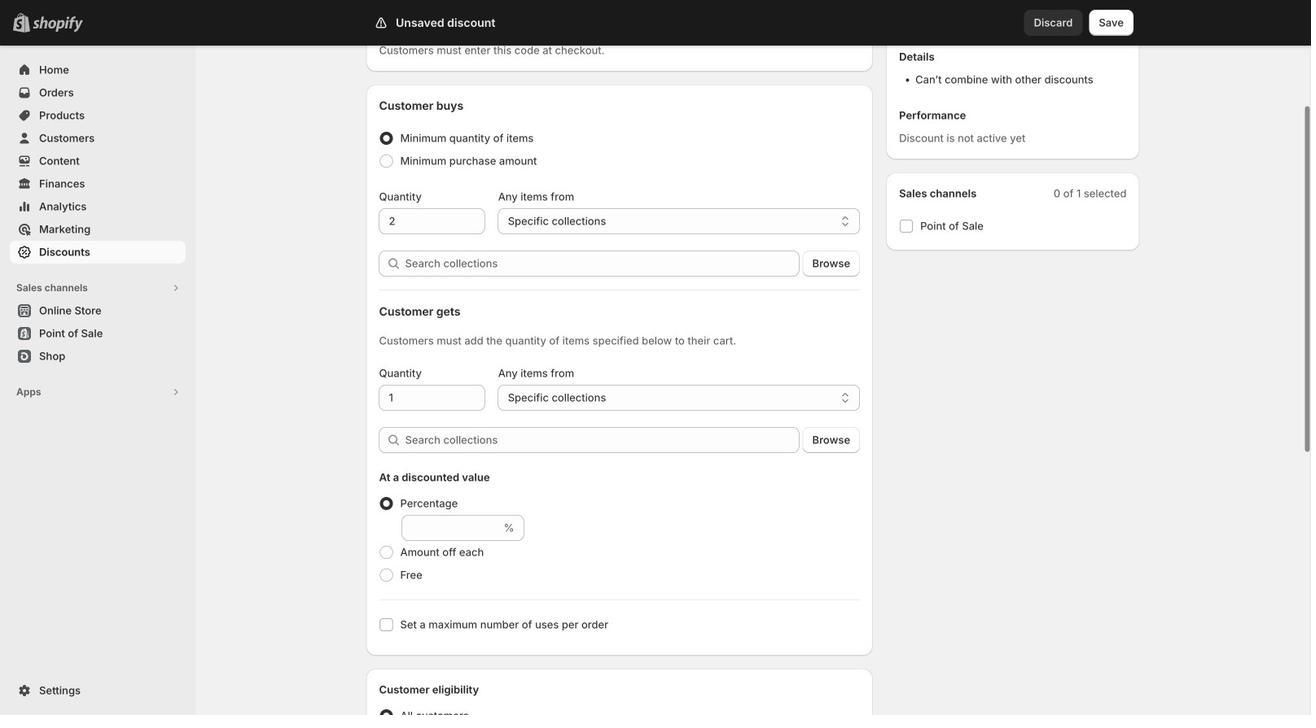 Task type: locate. For each thing, give the bounding box(es) containing it.
0 vertical spatial search collections text field
[[405, 251, 799, 277]]

1 search collections text field from the top
[[405, 251, 799, 277]]

None text field
[[379, 209, 485, 235]]

shopify image
[[33, 16, 83, 32]]

Search collections text field
[[405, 251, 799, 277], [405, 428, 799, 454]]

1 vertical spatial search collections text field
[[405, 428, 799, 454]]

None text field
[[379, 385, 485, 411], [402, 516, 501, 542], [379, 385, 485, 411], [402, 516, 501, 542]]

2 search collections text field from the top
[[405, 428, 799, 454]]



Task type: vqa. For each thing, say whether or not it's contained in the screenshot.
right Shopify 'Image'
no



